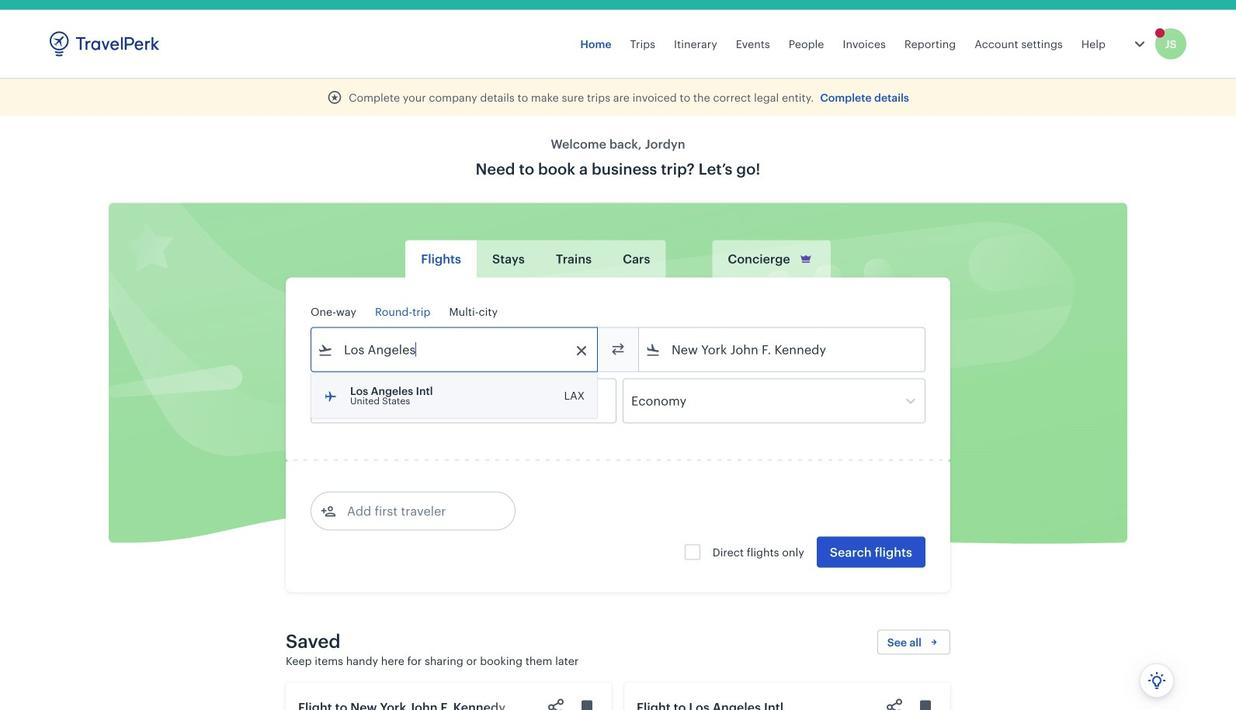 Task type: locate. For each thing, give the bounding box(es) containing it.
To search field
[[661, 337, 905, 362]]



Task type: describe. For each thing, give the bounding box(es) containing it.
From search field
[[333, 337, 577, 362]]

Return text field
[[425, 379, 506, 423]]

Depart text field
[[333, 379, 414, 423]]

Add first traveler search field
[[336, 499, 498, 524]]



